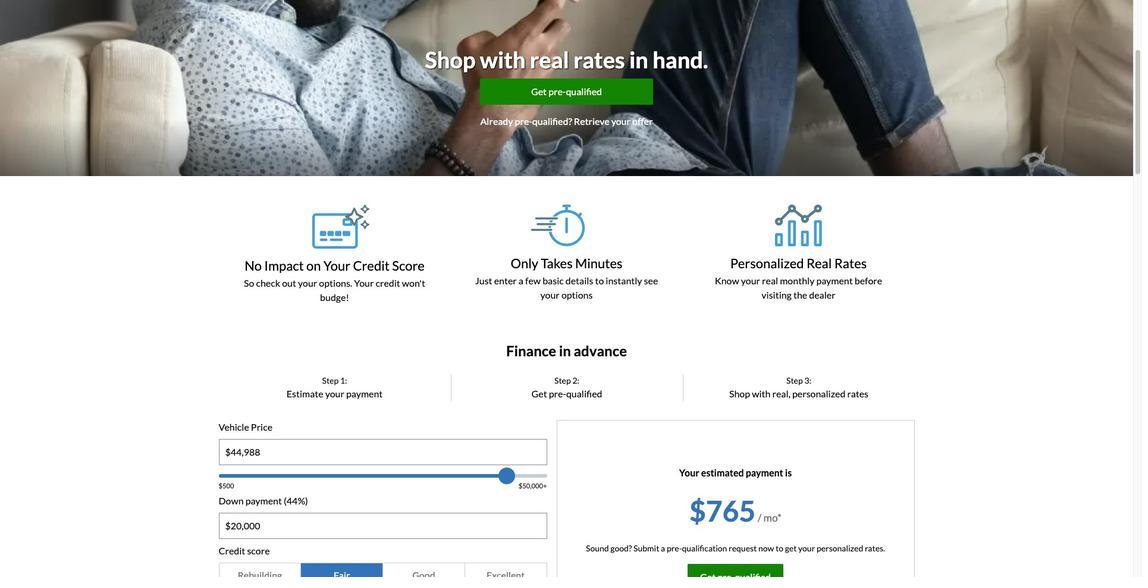 Task type: describe. For each thing, give the bounding box(es) containing it.
step for qualified
[[555, 375, 571, 385]]

$50,000+
[[519, 482, 547, 490]]

before
[[855, 275, 883, 286]]

price
[[251, 421, 273, 432]]

your inside "already pre-qualified? retrieve your offer" link
[[612, 115, 631, 126]]

shop with real rates in hand image
[[0, 0, 1134, 176]]

(44%)
[[284, 495, 308, 506]]

pre- right submit
[[667, 543, 682, 553]]

instantly
[[606, 275, 642, 286]]

no impact on your credit score so check out your options. your credit won't budge!
[[244, 257, 425, 303]]

step for real,
[[787, 375, 803, 385]]

only
[[511, 255, 539, 271]]

get inside button
[[531, 85, 547, 97]]

advance
[[574, 342, 627, 359]]

down
[[219, 495, 244, 506]]

step 3: shop with real, personalized rates
[[730, 375, 869, 399]]

good?
[[611, 543, 632, 553]]

see
[[644, 275, 658, 286]]

rates.
[[865, 543, 885, 553]]

visiting
[[762, 289, 792, 300]]

0 horizontal spatial in
[[559, 342, 571, 359]]

real,
[[773, 388, 791, 399]]

Down payment (44%) text field
[[219, 513, 547, 538]]

hand.
[[653, 46, 708, 73]]

options
[[562, 289, 593, 300]]

1 horizontal spatial your
[[354, 277, 374, 289]]

personalized
[[731, 255, 804, 271]]

down payment (44%)
[[219, 495, 308, 506]]

check
[[256, 277, 280, 289]]

1 horizontal spatial in
[[630, 46, 649, 73]]

impact
[[264, 257, 304, 273]]

request
[[729, 543, 757, 553]]

1:
[[340, 375, 347, 385]]

0 horizontal spatial credit
[[219, 545, 245, 556]]

mo*
[[764, 512, 782, 524]]

0 vertical spatial rates
[[574, 46, 625, 73]]

options.
[[319, 277, 352, 289]]

vehicle price
[[219, 421, 273, 432]]

details
[[566, 275, 593, 286]]

monthly
[[780, 275, 815, 286]]

get inside step 2: get pre-qualified
[[532, 388, 547, 399]]

enter
[[494, 275, 517, 286]]

rates inside step 3: shop with real, personalized rates
[[848, 388, 869, 399]]

no
[[245, 257, 262, 273]]

credit inside the no impact on your credit score so check out your options. your credit won't budge!
[[353, 257, 390, 273]]

personalized inside step 3: shop with real, personalized rates
[[793, 388, 846, 399]]

finance
[[506, 342, 556, 359]]

rates
[[835, 255, 867, 271]]

qualification
[[682, 543, 727, 553]]

budge!
[[320, 292, 349, 303]]

estimated
[[702, 467, 744, 478]]

pre- inside button
[[549, 85, 566, 97]]

your inside the no impact on your credit score so check out your options. your credit won't budge!
[[298, 277, 317, 289]]

get
[[785, 543, 797, 553]]

/
[[758, 512, 762, 524]]

personalized real rates know your real monthly payment before visiting the dealer
[[715, 255, 883, 300]]

already pre-qualified? retrieve your offer link
[[480, 114, 653, 128]]

your inside step 1: estimate your payment
[[325, 388, 344, 399]]

1 horizontal spatial a
[[661, 543, 665, 553]]

just
[[475, 275, 492, 286]]



Task type: locate. For each thing, give the bounding box(es) containing it.
your inside personalized real rates know your real monthly payment before visiting the dealer
[[741, 275, 761, 286]]

1 horizontal spatial step
[[555, 375, 571, 385]]

0 horizontal spatial real
[[530, 46, 569, 73]]

on
[[306, 257, 321, 273]]

in
[[630, 46, 649, 73], [559, 342, 571, 359]]

1 qualified from the top
[[566, 85, 602, 97]]

3:
[[805, 375, 812, 385]]

a inside only takes minutes just enter a few basic details to instantly see your options
[[519, 275, 524, 286]]

offer
[[633, 115, 653, 126]]

$500
[[219, 482, 234, 490]]

get pre-qualified button
[[480, 78, 653, 104]]

to down minutes
[[595, 275, 604, 286]]

so
[[244, 277, 254, 289]]

1 horizontal spatial with
[[752, 388, 771, 399]]

2 horizontal spatial step
[[787, 375, 803, 385]]

pre- down "finance in advance" at the bottom of page
[[549, 388, 566, 399]]

step left 3:
[[787, 375, 803, 385]]

1 horizontal spatial rates
[[848, 388, 869, 399]]

your
[[324, 257, 351, 273], [354, 277, 374, 289], [679, 467, 700, 478]]

credit left score
[[219, 545, 245, 556]]

step for payment
[[322, 375, 339, 385]]

0 horizontal spatial with
[[480, 46, 526, 73]]

payment left is
[[746, 467, 784, 478]]

your estimated payment is
[[679, 467, 792, 478]]

your left offer
[[612, 115, 631, 126]]

pre- up "qualified?"
[[549, 85, 566, 97]]

payment down 1:
[[346, 388, 383, 399]]

0 vertical spatial credit
[[353, 257, 390, 273]]

a
[[519, 275, 524, 286], [661, 543, 665, 553]]

0 horizontal spatial step
[[322, 375, 339, 385]]

shop
[[425, 46, 476, 73], [730, 388, 750, 399]]

pre- right 'already'
[[515, 115, 532, 126]]

basic
[[543, 275, 564, 286]]

with inside step 3: shop with real, personalized rates
[[752, 388, 771, 399]]

real
[[807, 255, 832, 271]]

1 horizontal spatial credit
[[353, 257, 390, 273]]

1 vertical spatial personalized
[[817, 543, 864, 553]]

qualified down 2:
[[566, 388, 603, 399]]

pre- inside step 2: get pre-qualified
[[549, 388, 566, 399]]

step inside step 2: get pre-qualified
[[555, 375, 571, 385]]

1 horizontal spatial real
[[762, 275, 778, 286]]

0 horizontal spatial a
[[519, 275, 524, 286]]

score
[[247, 545, 270, 556]]

0 vertical spatial a
[[519, 275, 524, 286]]

None text field
[[219, 440, 547, 465]]

dealer
[[809, 289, 836, 300]]

the
[[794, 289, 808, 300]]

a left few
[[519, 275, 524, 286]]

already pre-qualified? retrieve your offer
[[480, 115, 653, 126]]

0 horizontal spatial to
[[595, 275, 604, 286]]

to
[[595, 275, 604, 286], [776, 543, 784, 553]]

shop inside step 3: shop with real, personalized rates
[[730, 388, 750, 399]]

1 vertical spatial a
[[661, 543, 665, 553]]

qualified inside step 2: get pre-qualified
[[566, 388, 603, 399]]

only takes minutes just enter a few basic details to instantly see your options
[[475, 255, 658, 300]]

real inside personalized real rates know your real monthly payment before visiting the dealer
[[762, 275, 778, 286]]

1 vertical spatial get
[[532, 388, 547, 399]]

1 vertical spatial rates
[[848, 388, 869, 399]]

your right out
[[298, 277, 317, 289]]

pre-
[[549, 85, 566, 97], [515, 115, 532, 126], [549, 388, 566, 399], [667, 543, 682, 553]]

personalized left rates.
[[817, 543, 864, 553]]

to left get
[[776, 543, 784, 553]]

personalized
[[793, 388, 846, 399], [817, 543, 864, 553]]

your down 1:
[[325, 388, 344, 399]]

your right know
[[741, 275, 761, 286]]

$765 / mo*
[[690, 494, 782, 528]]

1 vertical spatial credit
[[219, 545, 245, 556]]

2 step from the left
[[555, 375, 571, 385]]

know
[[715, 275, 740, 286]]

0 horizontal spatial your
[[324, 257, 351, 273]]

step left 1:
[[322, 375, 339, 385]]

2:
[[573, 375, 580, 385]]

estimate
[[287, 388, 323, 399]]

payment inside step 1: estimate your payment
[[346, 388, 383, 399]]

payment up dealer
[[817, 275, 853, 286]]

qualified
[[566, 85, 602, 97], [566, 388, 603, 399]]

step inside step 1: estimate your payment
[[322, 375, 339, 385]]

minutes
[[575, 255, 623, 271]]

0 horizontal spatial rates
[[574, 46, 625, 73]]

credit
[[376, 277, 400, 289]]

credit
[[353, 257, 390, 273], [219, 545, 245, 556]]

retrieve
[[574, 115, 610, 126]]

get up "qualified?"
[[531, 85, 547, 97]]

0 vertical spatial personalized
[[793, 388, 846, 399]]

credit score
[[219, 545, 270, 556]]

your
[[612, 115, 631, 126], [741, 275, 761, 286], [298, 277, 317, 289], [541, 289, 560, 300], [325, 388, 344, 399], [799, 543, 815, 553]]

sound
[[586, 543, 609, 553]]

qualified?
[[532, 115, 572, 126]]

1 horizontal spatial to
[[776, 543, 784, 553]]

$765
[[690, 494, 756, 528]]

0 horizontal spatial shop
[[425, 46, 476, 73]]

takes
[[541, 255, 573, 271]]

get down the finance
[[532, 388, 547, 399]]

0 vertical spatial your
[[324, 257, 351, 273]]

0 vertical spatial real
[[530, 46, 569, 73]]

2 vertical spatial your
[[679, 467, 700, 478]]

your up options.
[[324, 257, 351, 273]]

qualified up retrieve
[[566, 85, 602, 97]]

1 vertical spatial to
[[776, 543, 784, 553]]

2 qualified from the top
[[566, 388, 603, 399]]

a right submit
[[661, 543, 665, 553]]

1 vertical spatial in
[[559, 342, 571, 359]]

your right get
[[799, 543, 815, 553]]

2 horizontal spatial your
[[679, 467, 700, 478]]

personalized down 3:
[[793, 388, 846, 399]]

your left the credit
[[354, 277, 374, 289]]

0 vertical spatial qualified
[[566, 85, 602, 97]]

sound good? submit a pre-qualification request now to get your personalized rates.
[[586, 543, 885, 553]]

shop with real rates in hand.
[[425, 46, 708, 73]]

submit
[[634, 543, 660, 553]]

with
[[480, 46, 526, 73], [752, 388, 771, 399]]

1 vertical spatial real
[[762, 275, 778, 286]]

out
[[282, 277, 296, 289]]

1 vertical spatial shop
[[730, 388, 750, 399]]

get
[[531, 85, 547, 97], [532, 388, 547, 399]]

your down 'basic'
[[541, 289, 560, 300]]

won't
[[402, 277, 425, 289]]

3 step from the left
[[787, 375, 803, 385]]

real
[[530, 46, 569, 73], [762, 275, 778, 286]]

in right the finance
[[559, 342, 571, 359]]

in left hand.
[[630, 46, 649, 73]]

0 vertical spatial shop
[[425, 46, 476, 73]]

your left estimated
[[679, 467, 700, 478]]

1 vertical spatial with
[[752, 388, 771, 399]]

already
[[480, 115, 513, 126]]

0 vertical spatial in
[[630, 46, 649, 73]]

is
[[785, 467, 792, 478]]

to inside only takes minutes just enter a few basic details to instantly see your options
[[595, 275, 604, 286]]

score
[[392, 257, 425, 273]]

step inside step 3: shop with real, personalized rates
[[787, 375, 803, 385]]

payment left (44%)
[[246, 495, 282, 506]]

payment
[[817, 275, 853, 286], [346, 388, 383, 399], [746, 467, 784, 478], [246, 495, 282, 506]]

1 horizontal spatial shop
[[730, 388, 750, 399]]

real up visiting on the bottom right
[[762, 275, 778, 286]]

0 vertical spatial to
[[595, 275, 604, 286]]

step 2: get pre-qualified
[[532, 375, 603, 399]]

few
[[525, 275, 541, 286]]

payment inside personalized real rates know your real monthly payment before visiting the dealer
[[817, 275, 853, 286]]

step left 2:
[[555, 375, 571, 385]]

vehicle
[[219, 421, 249, 432]]

finance in advance
[[506, 342, 627, 359]]

1 vertical spatial qualified
[[566, 388, 603, 399]]

credit up the credit
[[353, 257, 390, 273]]

0 vertical spatial get
[[531, 85, 547, 97]]

qualified inside button
[[566, 85, 602, 97]]

get pre-qualified
[[531, 85, 602, 97]]

1 vertical spatial your
[[354, 277, 374, 289]]

your inside only takes minutes just enter a few basic details to instantly see your options
[[541, 289, 560, 300]]

now
[[759, 543, 774, 553]]

0 vertical spatial with
[[480, 46, 526, 73]]

step
[[322, 375, 339, 385], [555, 375, 571, 385], [787, 375, 803, 385]]

rates
[[574, 46, 625, 73], [848, 388, 869, 399]]

real up get pre-qualified
[[530, 46, 569, 73]]

step 1: estimate your payment
[[287, 375, 383, 399]]

1 step from the left
[[322, 375, 339, 385]]



Task type: vqa. For each thing, say whether or not it's contained in the screenshot.
$3,919
no



